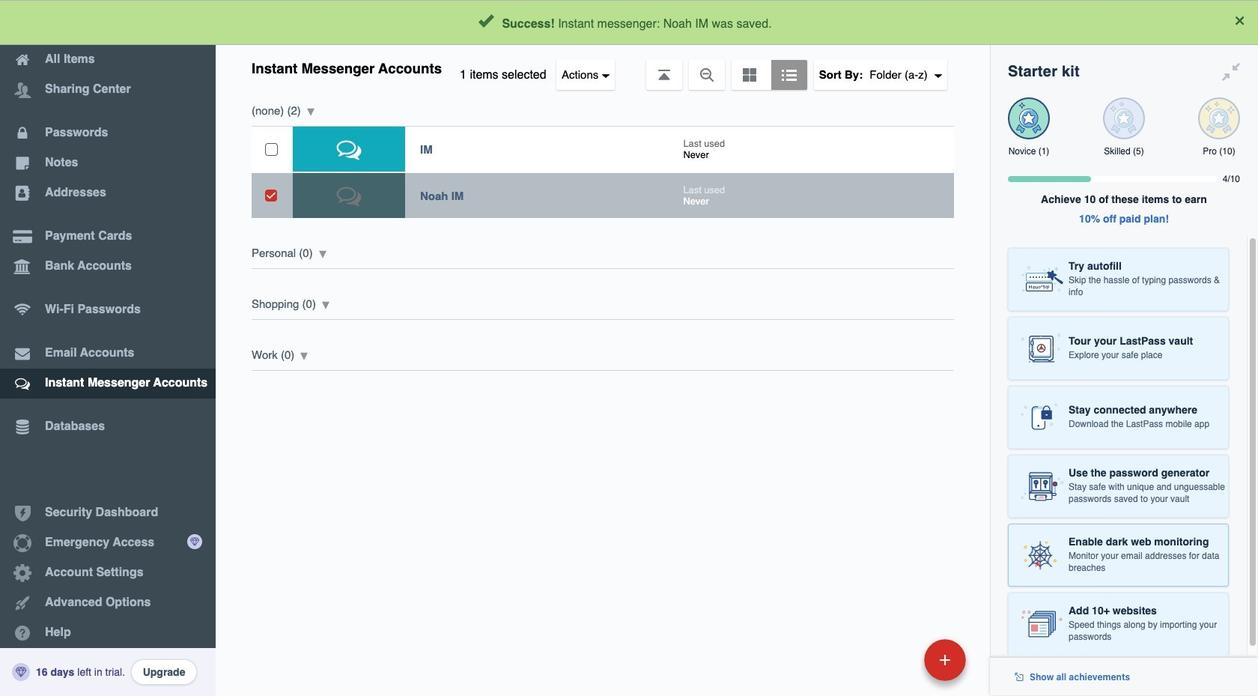 Task type: describe. For each thing, give the bounding box(es) containing it.
Search search field
[[361, 6, 960, 39]]



Task type: vqa. For each thing, say whether or not it's contained in the screenshot.
New item image
no



Task type: locate. For each thing, give the bounding box(es) containing it.
new item navigation
[[822, 635, 975, 696]]

alert
[[0, 0, 1259, 45]]

new item element
[[822, 638, 972, 681]]

vault options navigation
[[216, 45, 990, 90]]

search my vault text field
[[361, 6, 960, 39]]

main navigation navigation
[[0, 0, 216, 696]]



